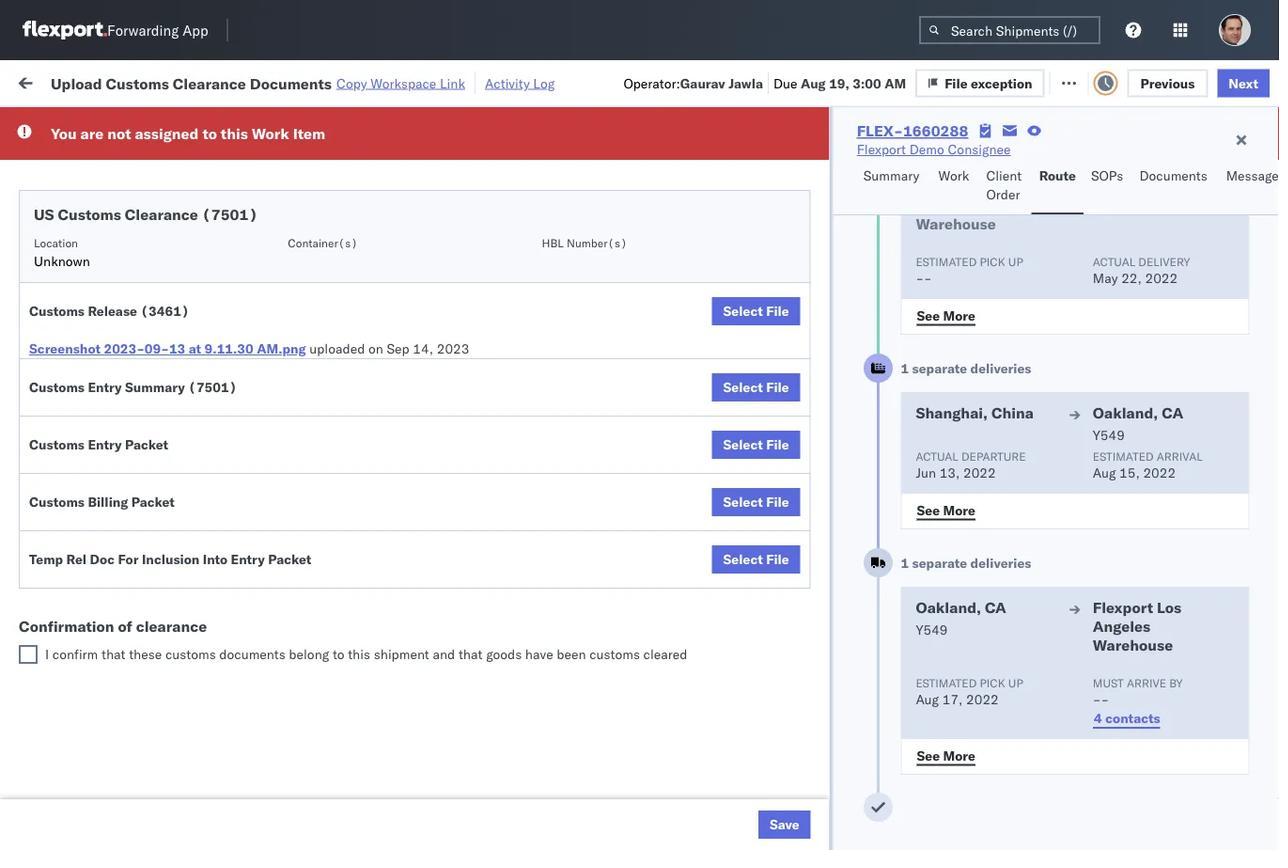 Task type: vqa. For each thing, say whether or not it's contained in the screenshot.
the left the Documents
yes



Task type: describe. For each thing, give the bounding box(es) containing it.
0 horizontal spatial oakland, ca y549
[[916, 598, 1006, 638]]

consignee inside flexport demo consignee link
[[948, 141, 1011, 158]]

are
[[80, 124, 104, 143]]

from for confirm pickup from los angeles, ca link corresponding to honeywell
[[139, 426, 166, 442]]

1 horizontal spatial oakland,
[[1093, 403, 1158, 422]]

2 vertical spatial packet
[[268, 551, 311, 567]]

angeles, for 2nd schedule pickup from los angeles, ca link
[[202, 550, 253, 566]]

pm for upload customs clearance documents
[[335, 270, 355, 287]]

international inside schedule pickup from los angeles international airport
[[43, 196, 119, 213]]

estimated for hk air tsing yi warehouse
[[916, 254, 977, 268]]

see more button for oakland, ca
[[905, 742, 987, 770]]

air for upload customs clearance documents
[[575, 270, 593, 287]]

no
[[441, 117, 456, 131]]

clearance
[[136, 617, 207, 636]]

1 separate deliveries for oakland, ca
[[901, 360, 1032, 377]]

est, left the 'mar'
[[359, 643, 388, 659]]

airport inside the schedule pickup from amsterdam airport schiphol, haarlemmermeer, netherlands
[[43, 817, 85, 833]]

2 1911466 from the top
[[1079, 643, 1136, 659]]

am up flex-1660288
[[885, 75, 907, 91]]

2 2150210 from the top
[[1079, 519, 1136, 535]]

ocean lcl for otter
[[575, 146, 641, 163]]

screenshot 2023-09-13 at 9.11.30 am.png uploaded on sep 14, 2023
[[29, 340, 470, 357]]

resize handle column header for deadline
[[478, 146, 500, 850]]

confirm delivery link
[[43, 475, 143, 494]]

confirmation of clearance
[[19, 617, 207, 636]]

1 karl from the top
[[820, 767, 844, 783]]

schedule for 3rd schedule pickup from los angeles, ca link from the top
[[43, 591, 99, 607]]

due aug 19, 3:00 am
[[774, 75, 907, 91]]

2 flex-2150210 from the top
[[1038, 519, 1136, 535]]

clearance for upload customs clearance documents copy workspace link
[[173, 74, 246, 92]]

container(s)
[[288, 236, 358, 250]]

file for customs entry summary (7501)
[[767, 379, 790, 395]]

hbl
[[542, 236, 564, 250]]

12:00 pm est, feb 25, 2023
[[303, 519, 481, 535]]

entry for packet
[[88, 436, 122, 453]]

lcl for otter products - test account
[[617, 146, 641, 163]]

2 appointment from the top
[[154, 228, 231, 244]]

13
[[169, 340, 185, 357]]

schedule pickup from los angeles, ca button for honeywell - test account
[[43, 300, 267, 340]]

previous
[[1141, 75, 1195, 91]]

actual for may
[[1093, 254, 1136, 268]]

track
[[486, 73, 517, 89]]

customs up screenshot
[[29, 303, 85, 319]]

item
[[293, 124, 326, 143]]

0 horizontal spatial this
[[221, 124, 248, 143]]

0 horizontal spatial to
[[203, 124, 217, 143]]

schedule for 1st schedule pickup from los angeles, ca link from the top of the page
[[43, 301, 99, 318]]

workspace
[[371, 75, 437, 91]]

3:00 pm est, feb 20, 2023
[[303, 270, 473, 287]]

customs up confirm delivery
[[29, 436, 85, 453]]

pickup for the schedule pickup from amsterdam airport schiphol, haarlemmermeer, netherlands link
[[102, 798, 143, 814]]

fcl for 3:00 am est, feb 25, 2023
[[617, 477, 641, 494]]

confirm for confirm delivery button
[[43, 476, 91, 493]]

actions
[[1223, 154, 1262, 168]]

blocked,
[[230, 117, 277, 131]]

1 bicu1234565, from the top
[[1159, 601, 1251, 617]]

2022 for aug 15, 2022
[[1143, 465, 1176, 481]]

arrive
[[1127, 676, 1167, 690]]

3 dem from the top
[[1254, 684, 1280, 700]]

2:59 for 2:59 am est, feb 28, 2023
[[303, 560, 331, 576]]

amsterdam
[[177, 798, 246, 814]]

select file button for customs entry summary (7501)
[[712, 373, 801, 402]]

angeles inside schedule pickup from los angeles international airport
[[202, 177, 249, 194]]

air inside 'hk air tsing yi warehouse'
[[942, 196, 963, 214]]

client order
[[987, 167, 1022, 203]]

nyku9743990
[[1159, 146, 1251, 162]]

message (10)
[[252, 73, 337, 89]]

schedule delivery appointment button for 10:30 pm est, feb 21, 2023
[[43, 351, 231, 372]]

21,
[[425, 353, 445, 370]]

delivery up temp rel doc for inclusion into entry packet
[[140, 518, 188, 534]]

2022 for jun 13, 2022
[[963, 465, 996, 481]]

resize handle column header for client name
[[788, 146, 811, 850]]

workitem
[[21, 154, 70, 168]]

schedule for the schedule pickup from amsterdam airport schiphol, haarlemmermeer, netherlands link
[[43, 798, 99, 814]]

from for confirm pickup from los angeles, ca link associated with bookings
[[139, 384, 166, 401]]

documents for upload customs clearance documents
[[43, 279, 111, 295]]

1 vertical spatial of
[[118, 617, 132, 636]]

next button
[[1218, 69, 1270, 97]]

1 that from the left
[[101, 646, 126, 662]]

deliveries for oakland, ca
[[971, 360, 1032, 377]]

est, up '12:00 pm est, feb 25, 2023'
[[359, 477, 388, 494]]

0 horizontal spatial aug
[[801, 75, 826, 91]]

work,
[[197, 117, 227, 131]]

status
[[102, 117, 135, 131]]

3 1911466 from the top
[[1079, 684, 1136, 701]]

shanghai,
[[916, 403, 988, 422]]

pickup for 3rd schedule pickup from los angeles, ca link from the top
[[102, 591, 143, 607]]

location
[[34, 236, 78, 250]]

uploaded
[[310, 340, 365, 357]]

7 resize handle column header from the left
[[1127, 146, 1149, 850]]

flex-2097290
[[1038, 767, 1136, 783]]

ca up arrival
[[1162, 403, 1184, 422]]

customs down screenshot
[[29, 379, 85, 395]]

1 horizontal spatial oakland, ca y549
[[1093, 403, 1184, 443]]

1 b.v from the top
[[987, 767, 1007, 783]]

est, down 3:00 am est, feb 25, 2023
[[367, 519, 395, 535]]

air for upload proof of delivery
[[575, 519, 593, 535]]

angeles inside flexport los angeles warehouse
[[1093, 617, 1151, 636]]

est, left 14,
[[367, 353, 395, 370]]

location unknown
[[34, 236, 90, 269]]

feb for confirm delivery link
[[391, 477, 414, 494]]

schedule for schedule delivery appointment 'link' for 10:30
[[43, 352, 99, 369]]

tsing
[[967, 196, 1005, 214]]

9.11.30
[[205, 340, 254, 357]]

documents for upload customs clearance documents copy workspace link
[[250, 74, 332, 92]]

due
[[774, 75, 798, 91]]

3 resize handle column header from the left
[[544, 146, 566, 850]]

release
[[88, 303, 137, 319]]

2 bleckmann from the top
[[1037, 808, 1103, 825]]

ca up confirm delivery
[[43, 444, 61, 461]]

select for customs entry summary (7501)
[[724, 379, 763, 395]]

0 horizontal spatial work
[[204, 73, 237, 89]]

status : ready for work, blocked, in progress
[[102, 117, 340, 131]]

demo inside flexport demo consignee link
[[910, 141, 945, 158]]

4 ocean from the top
[[575, 643, 614, 659]]

pickup for fourth schedule pickup from los angeles, ca link
[[102, 632, 143, 649]]

1 schedule pickup from los angeles, ca link from the top
[[43, 300, 267, 338]]

1 flex-2150210 from the top
[[1038, 270, 1136, 287]]

3 bicu1234565, dem from the top
[[1159, 684, 1280, 700]]

flex-1988285
[[1038, 146, 1136, 163]]

must arrive by -- 4 contacts
[[1093, 676, 1183, 726]]

3 flex-1911466 from the top
[[1038, 684, 1136, 701]]

ocean fcl for 2:59 am est, mar 3, 2023
[[575, 643, 641, 659]]

Search Work text field
[[648, 67, 853, 95]]

4
[[1094, 710, 1102, 726]]

delivery
[[1139, 254, 1190, 268]]

from for the schedule pickup from amsterdam airport schiphol, haarlemmermeer, netherlands link
[[146, 798, 174, 814]]

1 for flexport los angeles warehouse
[[901, 555, 909, 571]]

los for schedule pickup from los angeles, ca button corresponding to honeywell - test account
[[177, 301, 198, 318]]

2 3:30 from the top
[[303, 229, 331, 245]]

packet for customs entry packet
[[125, 436, 168, 453]]

flexport inside flexport los angeles warehouse
[[1093, 598, 1153, 617]]

select file button for temp rel doc for inclusion into entry packet
[[712, 545, 801, 574]]

filtered
[[19, 115, 65, 132]]

yi
[[1009, 196, 1023, 214]]

2 vertical spatial entry
[[231, 551, 265, 567]]

2 lagerfeld from the top
[[848, 808, 904, 825]]

cleared
[[644, 646, 688, 662]]

resize handle column header for consignee
[[976, 146, 999, 850]]

select file for customs entry summary (7501)
[[724, 379, 790, 395]]

confirm
[[52, 646, 98, 662]]

los for first schedule pickup from los angeles, ca button from the bottom of the page
[[177, 632, 198, 649]]

2 dem from the top
[[1254, 642, 1280, 659]]

los for confirm pickup from los angeles, ca button associated with honeywell - test account
[[170, 426, 191, 442]]

1 western from the top
[[981, 188, 1031, 204]]

2 schedule pickup from los angeles, ca from the top
[[43, 550, 253, 585]]

1 bleckmann from the top
[[1037, 767, 1103, 783]]

schedule delivery appointment for 2:59 am est, feb 17, 2023
[[43, 145, 231, 162]]

1 customs from the left
[[165, 646, 216, 662]]

workitem button
[[11, 150, 273, 168]]

2 c/o from the top
[[1011, 808, 1033, 825]]

from for fourth schedule pickup from los angeles, ca link
[[146, 632, 174, 649]]

2022 inside estimated pick up aug 17, 2022
[[966, 691, 999, 708]]

4 flex-1911466 from the top
[[1038, 725, 1136, 742]]

2 karl from the top
[[820, 808, 844, 825]]

by
[[1170, 676, 1183, 690]]

1 horizontal spatial to
[[333, 646, 345, 662]]

have
[[526, 646, 554, 662]]

los for confirm pickup from los angeles, ca button corresponding to bookings test consignee
[[170, 384, 191, 401]]

resize handle column header for workitem
[[269, 146, 292, 850]]

departure
[[961, 449, 1026, 463]]

confirm for confirm pickup from los angeles, ca button corresponding to bookings test consignee
[[43, 384, 91, 401]]

ca up estimated pick up aug 17, 2022
[[985, 598, 1006, 617]]

lcl for honeywell - test account
[[617, 353, 641, 370]]

2 3:30 pm est, feb 17, 2023 from the top
[[303, 229, 473, 245]]

id
[[1032, 154, 1043, 168]]

2:59 am est, feb 17, 2023
[[303, 146, 474, 163]]

previous button
[[1128, 69, 1209, 97]]

confirmation
[[19, 617, 114, 636]]

clearance for upload customs clearance documents
[[146, 260, 206, 276]]

25, for 12:00 pm est, feb 25, 2023
[[425, 519, 445, 535]]

est, up 3:00 pm est, feb 20, 2023 at top
[[358, 229, 387, 245]]

2 western from the top
[[981, 229, 1031, 245]]

15,
[[1120, 465, 1140, 481]]

must
[[1093, 676, 1124, 690]]

am for 2:59 am est, feb 17, 2023
[[335, 146, 356, 163]]

select file button for customs entry packet
[[712, 431, 801, 459]]

see for oakland, ca
[[917, 747, 940, 764]]

est, down '12:00 pm est, feb 25, 2023'
[[359, 560, 388, 576]]

1 vertical spatial documents
[[1140, 167, 1208, 184]]

import
[[158, 73, 201, 89]]

feb for 2:59 schedule delivery appointment 'link'
[[391, 146, 414, 163]]

1 karl lagerfeld international b.v c/o bleckmann from the top
[[820, 767, 1103, 783]]

upload for proof
[[43, 518, 86, 534]]

2 karl lagerfeld international b.v c/o bleckmann from the top
[[820, 808, 1103, 825]]

entry for summary
[[88, 379, 122, 395]]

ca down confirmation
[[43, 651, 61, 668]]

2 vertical spatial international
[[907, 808, 983, 825]]

deadline
[[303, 154, 351, 168]]

1 vertical spatial at
[[189, 340, 201, 357]]

feb left 28,
[[391, 560, 414, 576]]

temp rel doc for inclusion into entry packet
[[29, 551, 311, 567]]

0 vertical spatial y549
[[1093, 427, 1125, 443]]

work
[[54, 68, 102, 94]]

2:59 for 2:59 am est, feb 17, 2023
[[303, 146, 331, 163]]

4 dem from the top
[[1254, 725, 1280, 741]]

1919147
[[1079, 560, 1136, 576]]

snooze
[[510, 154, 547, 168]]

1 vertical spatial international
[[907, 767, 983, 783]]

2 flex-1911466 from the top
[[1038, 643, 1136, 659]]

demu1232567 for confirm delivery
[[1159, 477, 1254, 493]]

customs up location
[[58, 205, 121, 224]]

los for schedule pickup from los angeles, ca button related to flexport demo consignee
[[177, 591, 198, 607]]

activity log
[[485, 75, 555, 91]]

3:00 for air
[[303, 270, 331, 287]]

Search Shipments (/) text field
[[920, 16, 1101, 44]]

filtered by:
[[19, 115, 86, 132]]

schedule delivery appointment link for 10:30
[[43, 351, 231, 370]]

3 bicu1234565, from the top
[[1159, 684, 1251, 700]]

jun
[[916, 465, 936, 481]]

pickup down the 2023-
[[95, 384, 135, 401]]

2 integration test account - western digital from the top
[[820, 229, 1073, 245]]

ca up i on the bottom of page
[[43, 610, 61, 626]]

0 horizontal spatial on
[[369, 340, 384, 357]]

2 bicu1234565, dem from the top
[[1159, 642, 1280, 659]]

into
[[203, 551, 228, 567]]

upload proof of delivery link
[[43, 517, 188, 536]]

3 schedule pickup from los angeles, ca link from the top
[[43, 590, 267, 628]]

i confirm that these customs documents belong to this shipment and that goods have been customs cleared
[[45, 646, 688, 662]]

deliveries for flexport los angeles warehouse
[[971, 555, 1032, 571]]

2 customs from the left
[[590, 646, 640, 662]]

22,
[[1122, 270, 1142, 286]]

1 horizontal spatial on
[[468, 73, 483, 89]]

packet for customs billing packet
[[131, 494, 175, 510]]

2 see more button from the top
[[905, 497, 987, 525]]

1 vertical spatial work
[[252, 124, 289, 143]]

2 see more from the top
[[917, 502, 975, 518]]

fcl for 2:59 am est, mar 3, 2023
[[617, 643, 641, 659]]

these
[[129, 646, 162, 662]]

customs inside upload customs clearance documents
[[89, 260, 142, 276]]

container numbers
[[1159, 146, 1209, 175]]

batch action button
[[1146, 67, 1269, 95]]

2 horizontal spatial work
[[939, 167, 970, 184]]

i
[[45, 646, 49, 662]]

0 vertical spatial upload
[[51, 74, 102, 92]]

ca down temp
[[43, 568, 61, 585]]

snoozed : no
[[389, 117, 456, 131]]

28,
[[417, 560, 438, 576]]

: for snoozed
[[433, 117, 436, 131]]

customs down confirm delivery
[[29, 494, 85, 510]]

2 schedule pickup from los angeles, ca link from the top
[[43, 549, 267, 586]]

messages
[[1227, 167, 1280, 184]]

hbl number(s)
[[542, 236, 628, 250]]

1 1911466 from the top
[[1079, 601, 1136, 618]]

products,
[[854, 146, 912, 163]]

1 c/o from the top
[[1011, 767, 1033, 783]]

1 vertical spatial oakland,
[[916, 598, 981, 617]]



Task type: locate. For each thing, give the bounding box(es) containing it.
(7501) down 9.11.30
[[188, 379, 237, 395]]

account
[[829, 146, 878, 163], [917, 188, 966, 204], [917, 229, 966, 245], [794, 270, 844, 287], [917, 270, 966, 287], [803, 312, 853, 328], [925, 312, 975, 328], [803, 353, 853, 370], [925, 353, 975, 370], [803, 436, 853, 452], [925, 436, 975, 452], [794, 519, 844, 535], [917, 519, 966, 535]]

china
[[992, 403, 1034, 422]]

estimated inside estimated arrival aug 15, 2022
[[1093, 449, 1154, 463]]

2 1 separate deliveries from the top
[[901, 555, 1032, 571]]

(3461)
[[141, 303, 190, 319]]

angeles down status : ready for work, blocked, in progress
[[202, 177, 249, 194]]

2 lcl from the top
[[617, 353, 641, 370]]

1 vertical spatial 3:30
[[303, 229, 331, 245]]

4 select from the top
[[724, 494, 763, 510]]

schedule delivery appointment button for 2:59 am est, feb 17, 2023
[[43, 144, 231, 165]]

resize handle column header for mode
[[666, 146, 688, 850]]

2022 for may 22, 2022
[[1145, 270, 1178, 286]]

1 vertical spatial western
[[981, 229, 1031, 245]]

western
[[981, 188, 1031, 204], [981, 229, 1031, 245]]

angeles, for 3rd schedule pickup from los angeles, ca link from the top
[[202, 591, 253, 607]]

from down customs entry summary (7501)
[[139, 426, 166, 442]]

confirm up the customs billing packet
[[43, 476, 91, 493]]

: left no
[[433, 117, 436, 131]]

warehouse up estimated pick up --
[[916, 214, 996, 233]]

select file for customs release (3461)
[[724, 303, 790, 319]]

1 vertical spatial this
[[348, 646, 371, 662]]

estimated pick up aug 17, 2022
[[916, 676, 1023, 708]]

schedule for second schedule delivery appointment 'link'
[[43, 228, 99, 244]]

1 horizontal spatial summary
[[864, 167, 920, 184]]

maeu1234567
[[1159, 311, 1254, 328], [1159, 435, 1254, 452]]

2 vertical spatial documents
[[43, 279, 111, 295]]

pickup for 1st schedule pickup from los angeles, ca link from the top of the page
[[102, 301, 143, 318]]

flex-1911408 up 'flex-1977428'
[[1038, 394, 1136, 411]]

separate up shanghai,
[[912, 360, 967, 377]]

20,
[[416, 270, 437, 287]]

client for client order
[[987, 167, 1022, 184]]

0 vertical spatial maeu1234567
[[1159, 311, 1254, 328]]

oakland, ca y549 up estimated pick up aug 17, 2022
[[916, 598, 1006, 638]]

4 schedule from the top
[[43, 301, 99, 318]]

fcl
[[617, 477, 641, 494], [617, 643, 641, 659]]

flex-1911466 up must
[[1038, 643, 1136, 659]]

1 vertical spatial packet
[[131, 494, 175, 510]]

los inside schedule pickup from los angeles international airport
[[177, 177, 198, 194]]

airport up netherlands
[[43, 817, 85, 833]]

1 vertical spatial appointment
[[154, 228, 231, 244]]

from right for
[[146, 550, 174, 566]]

1 vertical spatial aug
[[1093, 465, 1116, 481]]

0 vertical spatial oakland,
[[1093, 403, 1158, 422]]

client for client name
[[698, 154, 728, 168]]

see down estimated pick up aug 17, 2022
[[917, 747, 940, 764]]

demu1232567 down arrival
[[1159, 477, 1254, 493]]

activity
[[485, 75, 530, 91]]

1
[[901, 360, 909, 377], [901, 555, 909, 571]]

8 schedule from the top
[[43, 632, 99, 649]]

2 select file button from the top
[[712, 373, 801, 402]]

2022 inside actual departure jun 13, 2022
[[963, 465, 996, 481]]

haarlemmermeer,
[[148, 817, 255, 833]]

delivery down us customs clearance (7501)
[[102, 228, 151, 244]]

ca
[[43, 320, 61, 337], [43, 403, 61, 419], [1162, 403, 1184, 422], [43, 444, 61, 461], [43, 568, 61, 585], [985, 598, 1006, 617], [43, 610, 61, 626], [43, 651, 61, 668]]

see more
[[917, 307, 975, 323], [917, 502, 975, 518], [917, 747, 975, 764]]

2 vertical spatial schedule delivery appointment button
[[43, 351, 231, 372]]

warehouse inside 'hk air tsing yi warehouse'
[[916, 214, 996, 233]]

0 horizontal spatial :
[[135, 117, 138, 131]]

1 vertical spatial upload
[[43, 260, 86, 276]]

oakland, ca y549 up estimated arrival aug 15, 2022
[[1093, 403, 1184, 443]]

schedule up netherlands
[[43, 798, 99, 814]]

honeywell - test account
[[698, 312, 853, 328], [820, 312, 975, 328], [698, 353, 853, 370], [820, 353, 975, 370], [698, 436, 853, 452], [820, 436, 975, 452]]

2 confirm pickup from los angeles, ca button from the top
[[43, 425, 267, 464]]

forwarding app
[[107, 21, 208, 39]]

pm right 12:00
[[343, 519, 363, 535]]

more down 13,
[[943, 502, 975, 518]]

entry right into
[[231, 551, 265, 567]]

estimated inside estimated pick up --
[[916, 254, 977, 268]]

ca up screenshot
[[43, 320, 61, 337]]

select for customs release (3461)
[[724, 303, 763, 319]]

digital down route
[[1034, 188, 1073, 204]]

2 vertical spatial estimated
[[916, 676, 977, 690]]

2 vertical spatial appointment
[[154, 352, 231, 369]]

1 vertical spatial 2:59
[[303, 560, 331, 576]]

pickup up schiphol,
[[102, 798, 143, 814]]

2 schedule delivery appointment from the top
[[43, 228, 231, 244]]

0 vertical spatial bleckmann
[[1037, 767, 1103, 783]]

1 see more from the top
[[917, 307, 975, 323]]

2 vertical spatial clearance
[[146, 260, 206, 276]]

maeu1234567 for schedule pickup from los angeles, ca
[[1159, 311, 1254, 328]]

2 vertical spatial more
[[943, 747, 975, 764]]

pickup right confirm
[[102, 632, 143, 649]]

digital
[[1034, 188, 1073, 204], [1034, 229, 1073, 245]]

1 vertical spatial maeu1234567
[[1159, 435, 1254, 452]]

assigned
[[135, 124, 199, 143]]

1988285
[[1079, 146, 1136, 163]]

0 horizontal spatial customs
[[165, 646, 216, 662]]

0 vertical spatial packet
[[125, 436, 168, 453]]

feb for "schedule pickup from los angeles international airport" link
[[390, 188, 413, 204]]

1 select file from the top
[[724, 303, 790, 319]]

1 schedule delivery appointment link from the top
[[43, 144, 231, 163]]

customs right been
[[590, 646, 640, 662]]

0 vertical spatial schedule delivery appointment
[[43, 145, 231, 162]]

customs entry summary (7501)
[[29, 379, 237, 395]]

ocean for honeywell - test account
[[575, 353, 614, 370]]

see
[[917, 307, 940, 323], [917, 502, 940, 518], [917, 747, 940, 764]]

schedule delivery appointment up customs entry summary (7501)
[[43, 352, 231, 369]]

2 schedule pickup from los angeles, ca button from the top
[[43, 590, 267, 630]]

log
[[534, 75, 555, 91]]

1 vertical spatial confirm pickup from los angeles, ca
[[43, 426, 246, 461]]

schedule up unknown at the top left of page
[[43, 228, 99, 244]]

2 b.v from the top
[[987, 808, 1007, 825]]

file for customs billing packet
[[767, 494, 790, 510]]

1 vertical spatial up
[[1008, 676, 1023, 690]]

pick inside estimated pick up --
[[980, 254, 1005, 268]]

unknown
[[34, 253, 90, 269]]

4 schedule pickup from los angeles, ca link from the top
[[43, 631, 267, 669]]

pm right 10:30 at the left top of the page
[[343, 353, 363, 370]]

0 vertical spatial 25,
[[417, 477, 438, 494]]

2 vertical spatial 3:00
[[303, 477, 331, 494]]

3 ocean from the top
[[575, 477, 614, 494]]

1 see more button from the top
[[905, 302, 987, 330]]

2 that from the left
[[459, 646, 483, 662]]

delivery for 3:00 am est, feb 25, 2023
[[95, 476, 143, 493]]

1 select file button from the top
[[712, 297, 801, 325]]

1 see from the top
[[917, 307, 940, 323]]

select file button for customs release (3461)
[[712, 297, 801, 325]]

17, inside estimated pick up aug 17, 2022
[[942, 691, 963, 708]]

up
[[1008, 254, 1023, 268], [1008, 676, 1023, 690]]

pick for hk air tsing yi warehouse
[[980, 254, 1005, 268]]

order
[[987, 186, 1021, 203]]

more down estimated pick up --
[[943, 307, 975, 323]]

1 horizontal spatial airport
[[123, 196, 165, 213]]

am for 3:00 am est, feb 25, 2023
[[335, 477, 356, 494]]

confirm pickup from los angeles, ca button for bookings test consignee
[[43, 383, 267, 423]]

dem
[[1254, 601, 1280, 617], [1254, 642, 1280, 659], [1254, 684, 1280, 700], [1254, 725, 1280, 741]]

ocean for bookings test consignee
[[575, 477, 614, 494]]

pickup up confirmation of clearance
[[102, 591, 143, 607]]

4 select file button from the top
[[712, 488, 801, 516]]

1911466 down 1919147 at the bottom right of the page
[[1079, 601, 1136, 618]]

to right belong
[[333, 646, 345, 662]]

3 schedule delivery appointment from the top
[[43, 352, 231, 369]]

1 flex-1911408 from the top
[[1038, 394, 1136, 411]]

ca up customs entry packet
[[43, 403, 61, 419]]

0 vertical spatial aug
[[801, 75, 826, 91]]

schedule pickup from los angeles, ca button for flexport demo consignee
[[43, 590, 267, 630]]

2 see from the top
[[917, 502, 940, 518]]

1 vertical spatial 1
[[901, 555, 909, 571]]

schedule left the 2023-
[[43, 352, 99, 369]]

0 horizontal spatial warehouse
[[916, 214, 996, 233]]

lagerfeld
[[848, 767, 904, 783], [848, 808, 904, 825]]

0 vertical spatial lcl
[[617, 146, 641, 163]]

1 vertical spatial to
[[333, 646, 345, 662]]

(7501) for us customs clearance (7501)
[[202, 205, 258, 224]]

documents button
[[1133, 159, 1219, 214]]

2 schedule delivery appointment link from the top
[[43, 227, 231, 246]]

0 vertical spatial ocean lcl
[[575, 146, 641, 163]]

route button
[[1032, 159, 1084, 214]]

2 horizontal spatial aug
[[1093, 465, 1116, 481]]

(7501) for customs entry summary (7501)
[[188, 379, 237, 395]]

schedule pickup from amsterdam airport schiphol, haarlemmermeer, netherlands button
[[43, 797, 267, 850]]

documents
[[219, 646, 286, 662]]

forwarding app link
[[23, 21, 208, 39]]

2:59 for 2:59 am est, mar 3, 2023
[[303, 643, 331, 659]]

0 vertical spatial summary
[[864, 167, 920, 184]]

flexport demo consignee
[[857, 141, 1011, 158], [698, 560, 852, 576], [698, 601, 852, 618], [698, 643, 852, 659], [698, 684, 852, 701], [698, 725, 852, 742]]

for
[[118, 551, 139, 567]]

flex-2150210 button
[[1008, 266, 1140, 292], [1008, 266, 1140, 292], [1008, 514, 1140, 540], [1008, 514, 1140, 540]]

9 schedule from the top
[[43, 798, 99, 814]]

1 flex-1911466 from the top
[[1038, 601, 1136, 618]]

est, down "deadline" button
[[358, 188, 387, 204]]

2 schedule delivery appointment button from the top
[[43, 227, 231, 248]]

from inside the schedule pickup from amsterdam airport schiphol, haarlemmermeer, netherlands
[[146, 798, 174, 814]]

2 schedule from the top
[[43, 177, 99, 194]]

1 : from the left
[[135, 117, 138, 131]]

select file button for customs billing packet
[[712, 488, 801, 516]]

pickup down customs entry summary (7501)
[[95, 426, 135, 442]]

oakland, ca y549
[[1093, 403, 1184, 443], [916, 598, 1006, 638]]

0 vertical spatial 2:59
[[303, 146, 331, 163]]

1 vertical spatial 25,
[[425, 519, 445, 535]]

bleckmann down the flex-2097290 at the bottom right of the page
[[1037, 808, 1103, 825]]

feb up '12:00 pm est, feb 25, 2023'
[[391, 477, 414, 494]]

1 vertical spatial ocean lcl
[[575, 353, 641, 370]]

clearance down workitem button
[[125, 205, 198, 224]]

1 deliveries from the top
[[971, 360, 1032, 377]]

1977428
[[1079, 436, 1136, 452]]

4 1911466 from the top
[[1079, 725, 1136, 742]]

pm up 3:00 pm est, feb 20, 2023 at top
[[335, 229, 355, 245]]

this right for on the left top of page
[[221, 124, 248, 143]]

5 schedule from the top
[[43, 352, 99, 369]]

schedule pickup from los angeles international airport
[[43, 177, 249, 213]]

more for hk air tsing yi warehouse
[[943, 307, 975, 323]]

customs up status
[[106, 74, 169, 92]]

from down workitem button
[[146, 177, 174, 194]]

17,
[[417, 146, 438, 163], [416, 188, 437, 204], [416, 229, 437, 245], [942, 691, 963, 708]]

pickup for 2nd schedule pickup from los angeles, ca link
[[102, 550, 143, 566]]

copy workspace link button
[[337, 75, 465, 91]]

6 schedule from the top
[[43, 550, 99, 566]]

resize handle column header for container numbers
[[1249, 146, 1271, 850]]

2 pick from the top
[[980, 676, 1005, 690]]

appointment down you are not assigned to this work item
[[154, 145, 231, 162]]

from down 09-
[[139, 384, 166, 401]]

schedule pickup from los angeles, ca for first schedule pickup from los angeles, ca button from the bottom of the page
[[43, 632, 253, 668]]

1911408 down 1977428
[[1079, 477, 1136, 494]]

to
[[203, 124, 217, 143], [333, 646, 345, 662]]

ocean lcl
[[575, 146, 641, 163], [575, 353, 641, 370]]

0 horizontal spatial summary
[[125, 379, 185, 395]]

est, right deadline
[[359, 146, 388, 163]]

confirm pickup from los angeles, ca link for bookings
[[43, 383, 267, 421]]

appointment for 10:30 pm est, feb 21, 2023
[[154, 352, 231, 369]]

0 vertical spatial documents
[[250, 74, 332, 92]]

2150210
[[1079, 270, 1136, 287], [1079, 519, 1136, 535]]

clearance up (3461)
[[146, 260, 206, 276]]

1 horizontal spatial customs
[[590, 646, 640, 662]]

2:59 down 12:00
[[303, 560, 331, 576]]

1 vertical spatial see more button
[[905, 497, 987, 525]]

0 horizontal spatial airport
[[43, 817, 85, 833]]

mode
[[575, 154, 604, 168]]

ag
[[882, 270, 900, 287], [1004, 270, 1022, 287], [882, 519, 900, 535], [1004, 519, 1022, 535]]

3 schedule delivery appointment button from the top
[[43, 351, 231, 372]]

0 horizontal spatial oakland,
[[916, 598, 981, 617]]

demu1232567 for confirm pickup from los angeles, ca
[[1159, 394, 1254, 410]]

0 vertical spatial demu1232567
[[1159, 394, 1254, 410]]

schedule delivery appointment link for 2:59
[[43, 144, 231, 163]]

oakland, up estimated pick up aug 17, 2022
[[916, 598, 981, 617]]

resize handle column header
[[269, 146, 292, 850], [478, 146, 500, 850], [544, 146, 566, 850], [666, 146, 688, 850], [788, 146, 811, 850], [976, 146, 999, 850], [1127, 146, 1149, 850], [1246, 146, 1269, 850], [1249, 146, 1271, 850]]

customs down clearance
[[165, 646, 216, 662]]

client inside button
[[698, 154, 728, 168]]

from up haarlemmermeer,
[[146, 798, 174, 814]]

up inside estimated pick up aug 17, 2022
[[1008, 676, 1023, 690]]

schedule inside the schedule pickup from amsterdam airport schiphol, haarlemmermeer, netherlands
[[43, 798, 99, 814]]

confirm pickup from los angeles, ca link
[[43, 383, 267, 421], [43, 425, 267, 462]]

select file for temp rel doc for inclusion into entry packet
[[724, 551, 790, 567]]

entry up confirm delivery
[[88, 436, 122, 453]]

2 2:59 from the top
[[303, 560, 331, 576]]

1 schedule delivery appointment from the top
[[43, 145, 231, 162]]

2 vertical spatial schedule delivery appointment link
[[43, 351, 231, 370]]

pickup
[[102, 177, 143, 194], [102, 301, 143, 318], [95, 384, 135, 401], [95, 426, 135, 442], [102, 550, 143, 566], [102, 591, 143, 607], [102, 632, 143, 649], [102, 798, 143, 814]]

0 vertical spatial confirm pickup from los angeles, ca
[[43, 384, 246, 419]]

0 horizontal spatial angeles
[[202, 177, 249, 194]]

1 schedule delivery appointment button from the top
[[43, 144, 231, 165]]

ocean fcl for 3:00 am est, feb 25, 2023
[[575, 477, 641, 494]]

aug inside estimated arrival aug 15, 2022
[[1093, 465, 1116, 481]]

3 schedule from the top
[[43, 228, 99, 244]]

flexport demo consignee link
[[857, 140, 1011, 159]]

maeu1234567 for confirm pickup from los angeles, ca
[[1159, 435, 1254, 452]]

otter for otter products, llc
[[820, 146, 851, 163]]

more
[[943, 307, 975, 323], [943, 502, 975, 518], [943, 747, 975, 764]]

app
[[183, 21, 208, 39]]

los inside flexport los angeles warehouse
[[1157, 598, 1182, 617]]

1 vertical spatial actual
[[916, 449, 959, 463]]

flex-1911466 up the flex-2097290 at the bottom right of the page
[[1038, 725, 1136, 742]]

documents inside upload customs clearance documents
[[43, 279, 111, 295]]

9 resize handle column header from the left
[[1249, 146, 1271, 850]]

confirm
[[43, 384, 91, 401], [43, 426, 91, 442], [43, 476, 91, 493]]

2 ocean from the top
[[575, 353, 614, 370]]

schedule delivery appointment for 10:30 pm est, feb 21, 2023
[[43, 352, 231, 369]]

actual inside actual delivery may 22, 2022
[[1093, 254, 1136, 268]]

0 horizontal spatial actual
[[916, 449, 959, 463]]

flex-1919147
[[1038, 560, 1136, 576]]

feb up 3:00 pm est, feb 20, 2023 at top
[[390, 229, 413, 245]]

2 confirm pickup from los angeles, ca from the top
[[43, 426, 246, 461]]

schedule delivery appointment
[[43, 145, 231, 162], [43, 228, 231, 244], [43, 352, 231, 369]]

select
[[724, 303, 763, 319], [724, 379, 763, 395], [724, 436, 763, 453], [724, 494, 763, 510], [724, 551, 763, 567]]

0 vertical spatial angeles
[[202, 177, 249, 194]]

ready
[[143, 117, 176, 131]]

2023
[[441, 146, 474, 163], [440, 188, 473, 204], [440, 229, 473, 245], [440, 270, 473, 287], [437, 340, 470, 357], [448, 353, 481, 370], [441, 477, 474, 494], [448, 519, 481, 535], [441, 560, 474, 576], [435, 643, 467, 659]]

see more for hk air tsing yi warehouse
[[917, 307, 975, 323]]

1 dem from the top
[[1254, 601, 1280, 617]]

sops button
[[1084, 159, 1133, 214]]

1 lagerfeld from the top
[[848, 767, 904, 783]]

this left shipment
[[348, 646, 371, 662]]

1 vertical spatial 1 separate deliveries
[[901, 555, 1032, 571]]

schedule down you
[[43, 145, 99, 162]]

2 deliveries from the top
[[971, 555, 1032, 571]]

am for 2:59 am est, mar 3, 2023
[[335, 643, 356, 659]]

1 vertical spatial see more
[[917, 502, 975, 518]]

work left item
[[252, 124, 289, 143]]

2 more from the top
[[943, 502, 975, 518]]

3,
[[419, 643, 431, 659]]

1911466 up must
[[1079, 643, 1136, 659]]

0 vertical spatial 3:30 pm est, feb 17, 2023
[[303, 188, 473, 204]]

pickup inside schedule pickup from los angeles international airport
[[102, 177, 143, 194]]

at left risk
[[381, 73, 393, 89]]

schedule inside schedule pickup from los angeles international airport
[[43, 177, 99, 194]]

1 vertical spatial more
[[943, 502, 975, 518]]

4 select file from the top
[[724, 494, 790, 510]]

delivery for 2:59 am est, feb 17, 2023
[[102, 145, 151, 162]]

flex-2150210 up flex-1919147 at the right bottom of page
[[1038, 519, 1136, 535]]

am right belong
[[335, 643, 356, 659]]

los left into
[[177, 550, 198, 566]]

0 vertical spatial flex-2150210
[[1038, 270, 1136, 287]]

0 horizontal spatial documents
[[43, 279, 111, 295]]

pickup down the upload proof of delivery button
[[102, 550, 143, 566]]

from for 1st schedule pickup from los angeles, ca link from the top of the page
[[146, 301, 174, 318]]

save button
[[759, 811, 811, 839]]

see more for oakland, ca
[[917, 747, 975, 764]]

None checkbox
[[19, 645, 38, 664]]

1 3:30 from the top
[[303, 188, 331, 204]]

actual for jun
[[916, 449, 959, 463]]

1 fcl from the top
[[617, 477, 641, 494]]

operator: gaurav jawla
[[624, 75, 764, 91]]

separate for flexport los angeles warehouse
[[912, 555, 967, 571]]

clearance for us customs clearance (7501)
[[125, 205, 198, 224]]

feb left 20,
[[390, 270, 413, 287]]

3 schedule pickup from los angeles, ca button from the top
[[43, 631, 267, 671]]

pick inside estimated pick up aug 17, 2022
[[980, 676, 1005, 690]]

1911466 up '2097290'
[[1079, 725, 1136, 742]]

customs entry packet
[[29, 436, 168, 453]]

1 3:30 pm est, feb 17, 2023 from the top
[[303, 188, 473, 204]]

25, for 3:00 am est, feb 25, 2023
[[417, 477, 438, 494]]

angeles, for 1st schedule pickup from los angeles, ca link from the top of the page
[[202, 301, 253, 318]]

0 vertical spatial 2150210
[[1079, 270, 1136, 287]]

1 vertical spatial fcl
[[617, 643, 641, 659]]

3:00 right 19,
[[853, 75, 882, 91]]

2 maeu1234567 from the top
[[1159, 435, 1254, 452]]

2 confirm from the top
[[43, 426, 91, 442]]

2 digital from the top
[[1034, 229, 1073, 245]]

file for customs release (3461)
[[767, 303, 790, 319]]

1 horizontal spatial y549
[[1093, 427, 1125, 443]]

air for schedule pickup from los angeles international airport
[[575, 188, 593, 204]]

select for customs billing packet
[[724, 494, 763, 510]]

0 vertical spatial karl
[[820, 767, 844, 783]]

pm for schedule delivery appointment
[[343, 353, 363, 370]]

1 vertical spatial 1911408
[[1079, 477, 1136, 494]]

schedule pickup from los angeles, ca for schedule pickup from los angeles, ca button corresponding to honeywell - test account
[[43, 301, 253, 337]]

1 vertical spatial c/o
[[1011, 808, 1033, 825]]

confirm pickup from los angeles, ca button down customs entry summary (7501)
[[43, 425, 267, 464]]

clearance inside upload customs clearance documents
[[146, 260, 206, 276]]

0 vertical spatial oakland, ca y549
[[1093, 403, 1184, 443]]

3:30 pm est, feb 17, 2023 up 3:00 pm est, feb 20, 2023 at top
[[303, 229, 473, 245]]

upload inside upload customs clearance documents
[[43, 260, 86, 276]]

0 vertical spatial schedule delivery appointment button
[[43, 144, 231, 165]]

flex-1911408 for confirm pickup from los angeles, ca
[[1038, 394, 1136, 411]]

confirm pickup from los angeles, ca for honeywell
[[43, 426, 246, 461]]

estimated inside estimated pick up aug 17, 2022
[[916, 676, 977, 690]]

schedule delivery appointment link down not
[[43, 144, 231, 163]]

14,
[[413, 340, 434, 357]]

2 vertical spatial 2:59
[[303, 643, 331, 659]]

1 schedule from the top
[[43, 145, 99, 162]]

1 horizontal spatial warehouse
[[1093, 636, 1173, 654]]

aug inside estimated pick up aug 17, 2022
[[916, 691, 939, 708]]

delivery up customs entry summary (7501)
[[102, 352, 151, 369]]

summary down the products,
[[864, 167, 920, 184]]

0 vertical spatial 1911408
[[1079, 394, 1136, 411]]

1 vertical spatial digital
[[1034, 229, 1073, 245]]

los for schedule pickup from los angeles international airport button
[[177, 177, 198, 194]]

0 vertical spatial international
[[43, 196, 119, 213]]

up inside estimated pick up --
[[1008, 254, 1023, 268]]

upload proof of delivery
[[43, 518, 188, 534]]

ocean lcl for honeywell
[[575, 353, 641, 370]]

2 bicu1234565, from the top
[[1159, 642, 1251, 659]]

1 bicu1234565, dem from the top
[[1159, 601, 1280, 617]]

1 vertical spatial y549
[[916, 622, 948, 638]]

1 horizontal spatial that
[[459, 646, 483, 662]]

est, left 20,
[[358, 270, 387, 287]]

of inside button
[[125, 518, 137, 534]]

0 vertical spatial separate
[[912, 360, 967, 377]]

actual up jun at the right
[[916, 449, 959, 463]]

bookings
[[698, 394, 753, 411], [820, 394, 875, 411], [698, 477, 753, 494], [820, 477, 875, 494], [820, 560, 875, 576], [820, 601, 875, 618], [820, 643, 875, 659], [820, 684, 875, 701], [820, 725, 875, 742]]

1 ocean from the top
[[575, 146, 614, 163]]

pick
[[980, 254, 1005, 268], [980, 676, 1005, 690]]

0 horizontal spatial at
[[189, 340, 201, 357]]

1 more from the top
[[943, 307, 975, 323]]

pickup down upload customs clearance documents
[[102, 301, 143, 318]]

consignee inside consignee button
[[820, 154, 874, 168]]

confirm pickup from los angeles, ca link for honeywell
[[43, 425, 267, 462]]

from down upload customs clearance documents button
[[146, 301, 174, 318]]

0 vertical spatial see
[[917, 307, 940, 323]]

angeles up must
[[1093, 617, 1151, 636]]

los up 13
[[177, 301, 198, 318]]

1 vertical spatial angeles
[[1093, 617, 1151, 636]]

operator:
[[624, 75, 681, 91]]

mode button
[[566, 150, 670, 168]]

3 select file button from the top
[[712, 431, 801, 459]]

schedule pickup from amsterdam airport schiphol, haarlemmermeer, netherlands link
[[43, 797, 267, 850]]

1911466
[[1079, 601, 1136, 618], [1079, 643, 1136, 659], [1079, 684, 1136, 701], [1079, 725, 1136, 742]]

1 digital from the top
[[1034, 188, 1073, 204]]

otter for otter products - test account
[[698, 146, 729, 163]]

screenshot 2023-09-13 at 9.11.30 am.png link
[[29, 339, 306, 358]]

1 maeu1234567 from the top
[[1159, 311, 1254, 328]]

by:
[[68, 115, 86, 132]]

8 resize handle column header from the left
[[1246, 146, 1269, 850]]

select file for customs billing packet
[[724, 494, 790, 510]]

1911408 for confirm pickup from los angeles, ca
[[1079, 394, 1136, 411]]

angeles, for fourth schedule pickup from los angeles, ca link
[[202, 632, 253, 649]]

goods
[[486, 646, 522, 662]]

see more down 13,
[[917, 502, 975, 518]]

pick for oakland, ca
[[980, 676, 1005, 690]]

1 2150210 from the top
[[1079, 270, 1136, 287]]

confirm pickup from los angeles, ca for bookings
[[43, 384, 246, 419]]

2022 inside estimated arrival aug 15, 2022
[[1143, 465, 1176, 481]]

pickup inside the schedule pickup from amsterdam airport schiphol, haarlemmermeer, netherlands
[[102, 798, 143, 814]]

4 bicu1234565, dem from the top
[[1159, 725, 1280, 741]]

1 1 from the top
[[901, 360, 909, 377]]

1 lcl from the top
[[617, 146, 641, 163]]

2 fcl from the top
[[617, 643, 641, 659]]

0 vertical spatial karl lagerfeld international b.v c/o bleckmann
[[820, 767, 1103, 783]]

schedule delivery appointment button
[[43, 144, 231, 165], [43, 227, 231, 248], [43, 351, 231, 372]]

3 schedule delivery appointment link from the top
[[43, 351, 231, 370]]

that right and
[[459, 646, 483, 662]]

of right proof
[[125, 518, 137, 534]]

1 for oakland, ca
[[901, 360, 909, 377]]

1 separate deliveries
[[901, 360, 1032, 377], [901, 555, 1032, 571]]

1 vertical spatial lcl
[[617, 353, 641, 370]]

actual inside actual departure jun 13, 2022
[[916, 449, 959, 463]]

on
[[468, 73, 483, 89], [369, 340, 384, 357]]

upload down location
[[43, 260, 86, 276]]

2 vertical spatial see more
[[917, 747, 975, 764]]

airport inside schedule pickup from los angeles international airport
[[123, 196, 165, 213]]

2 vertical spatial work
[[939, 167, 970, 184]]

actual
[[1093, 254, 1136, 268], [916, 449, 959, 463]]

pm
[[335, 188, 355, 204], [335, 229, 355, 245], [335, 270, 355, 287], [343, 353, 363, 370], [343, 519, 363, 535]]

flex-1919147 button
[[1008, 555, 1140, 582], [1008, 555, 1140, 582]]

4 bicu1234565, from the top
[[1159, 725, 1251, 741]]

1 vertical spatial confirm pickup from los angeles, ca link
[[43, 425, 267, 462]]

otter products, llc
[[820, 146, 938, 163]]

confirm delivery
[[43, 476, 143, 493]]

from for "schedule pickup from los angeles international airport" link
[[146, 177, 174, 194]]

3 schedule pickup from los angeles, ca from the top
[[43, 591, 253, 626]]

and
[[433, 646, 455, 662]]

client inside 'button'
[[987, 167, 1022, 184]]

1 horizontal spatial otter
[[820, 146, 851, 163]]

see for hk air tsing yi warehouse
[[917, 307, 940, 323]]

flexport. image
[[23, 21, 107, 39]]

warehouse inside flexport los angeles warehouse
[[1093, 636, 1173, 654]]

3 more from the top
[[943, 747, 975, 764]]

pm for upload proof of delivery
[[343, 519, 363, 535]]

3 see more from the top
[[917, 747, 975, 764]]

2 vertical spatial see
[[917, 747, 940, 764]]

2150210 up 1919147 at the bottom right of the page
[[1079, 519, 1136, 535]]

0 vertical spatial 3:00
[[853, 75, 882, 91]]

actual delivery may 22, 2022
[[1093, 254, 1190, 286]]

12:00
[[303, 519, 340, 535]]

1 resize handle column header from the left
[[269, 146, 292, 850]]

clearance up work,
[[173, 74, 246, 92]]

integration test account - on ag
[[698, 270, 900, 287], [820, 270, 1022, 287], [698, 519, 900, 535], [820, 519, 1022, 535]]

import work button
[[151, 60, 245, 102]]

: for status
[[135, 117, 138, 131]]

3 select file from the top
[[724, 436, 790, 453]]

1 horizontal spatial at
[[381, 73, 393, 89]]

1 horizontal spatial angeles
[[1093, 617, 1151, 636]]

confirm pickup from los angeles, ca button for honeywell - test account
[[43, 425, 267, 464]]

1 vertical spatial schedule delivery appointment
[[43, 228, 231, 244]]

5 resize handle column header from the left
[[788, 146, 811, 850]]

confirm up confirm delivery
[[43, 426, 91, 442]]

estimated for oakland, ca
[[916, 676, 977, 690]]

temp
[[29, 551, 63, 567]]

upload proof of delivery button
[[43, 517, 188, 537]]

1 vertical spatial flex-1911408
[[1038, 477, 1136, 494]]

see more button down estimated pick up aug 17, 2022
[[905, 742, 987, 770]]

los down customs entry summary (7501)
[[170, 426, 191, 442]]

0 vertical spatial western
[[981, 188, 1031, 204]]

2:59 right documents
[[303, 643, 331, 659]]

see more down estimated pick up aug 17, 2022
[[917, 747, 975, 764]]

25, up '12:00 pm est, feb 25, 2023'
[[417, 477, 438, 494]]

actual departure jun 13, 2022
[[916, 449, 1026, 481]]

1 pick from the top
[[980, 254, 1005, 268]]

0 vertical spatial more
[[943, 307, 975, 323]]

c/o
[[1011, 767, 1033, 783], [1011, 808, 1033, 825]]

2 vertical spatial upload
[[43, 518, 86, 534]]

1 vertical spatial clearance
[[125, 205, 198, 224]]

1 vertical spatial schedule delivery appointment button
[[43, 227, 231, 248]]

2022 inside actual delivery may 22, 2022
[[1145, 270, 1178, 286]]

187 on track
[[440, 73, 517, 89]]

summary inside "button"
[[864, 167, 920, 184]]

1911408 for confirm delivery
[[1079, 477, 1136, 494]]

1 integration test account - western digital from the top
[[820, 188, 1073, 204]]

delivery down not
[[102, 145, 151, 162]]

schedule delivery appointment button down us customs clearance (7501)
[[43, 227, 231, 248]]

appointment down (3461)
[[154, 352, 231, 369]]

more for oakland, ca
[[943, 747, 975, 764]]

from inside schedule pickup from los angeles international airport
[[146, 177, 174, 194]]

3:30 pm est, feb 17, 2023 down "deadline" button
[[303, 188, 473, 204]]

1 vertical spatial see
[[917, 502, 940, 518]]

09-
[[145, 340, 169, 357]]

from for 3rd schedule pickup from los angeles, ca link from the top
[[146, 591, 174, 607]]

1 separate deliveries for flexport los angeles warehouse
[[901, 555, 1032, 571]]

0 vertical spatial confirm pickup from los angeles, ca button
[[43, 383, 267, 423]]



